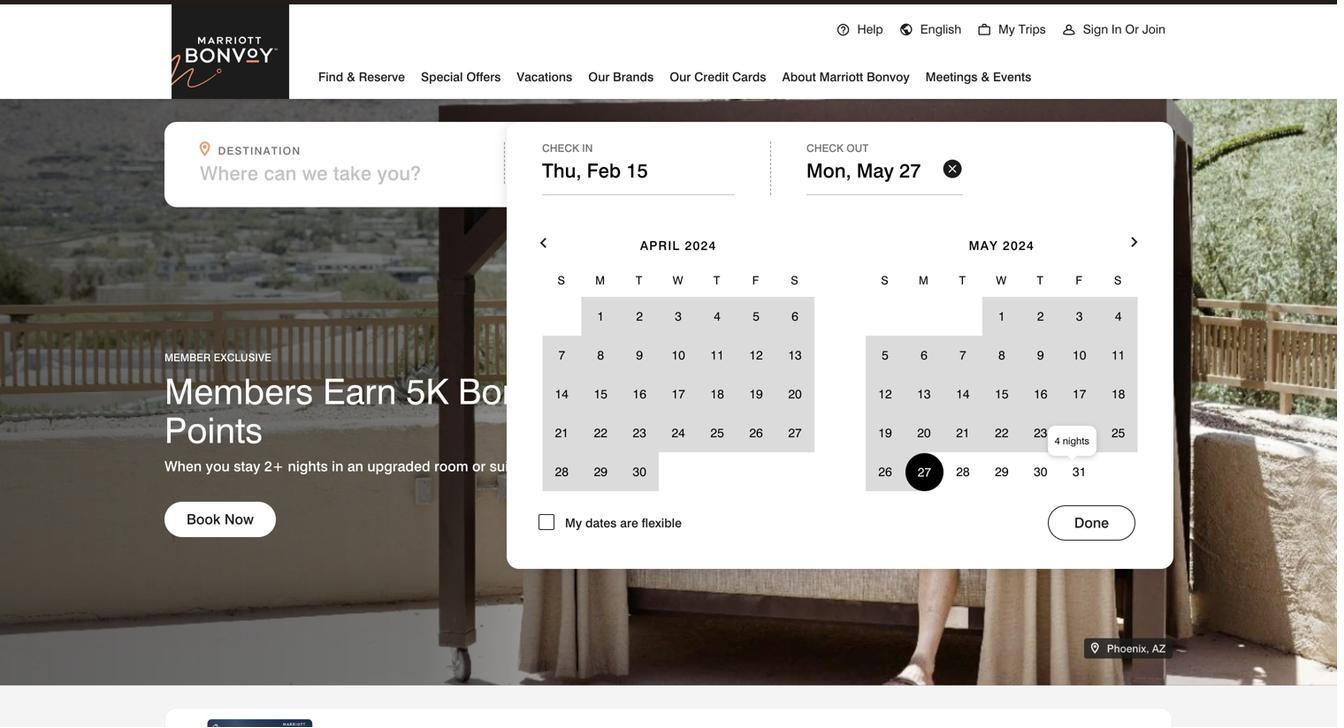 Task type: vqa. For each thing, say whether or not it's contained in the screenshot.
first 23
yes



Task type: describe. For each thing, give the bounding box(es) containing it.
2 28 from the left
[[956, 465, 970, 480]]

0 horizontal spatial 5
[[753, 309, 760, 324]]

nights for 102 nights thu, feb 15 - mon, may 27
[[591, 145, 637, 157]]

0 vertical spatial 19
[[749, 387, 763, 402]]

destination field
[[200, 162, 493, 185]]

1 22 from the left
[[594, 426, 607, 441]]

phoenix,
[[1107, 643, 1149, 656]]

book now link
[[164, 502, 276, 538]]

2 23 from the left
[[1034, 426, 1047, 441]]

1 21 from the left
[[555, 426, 569, 441]]

in
[[332, 458, 343, 475]]

m for may 2024
[[919, 274, 929, 287]]

1 horizontal spatial 20
[[917, 426, 931, 441]]

1 10 from the left
[[672, 348, 685, 363]]

meetings
[[926, 69, 978, 84]]

sign
[[1083, 22, 1108, 37]]

may inside grid
[[969, 238, 998, 253]]

2+
[[264, 458, 284, 475]]

april
[[640, 238, 680, 253]]

27 inside the "102 nights thu, feb 15 - mon, may 27"
[[759, 162, 780, 185]]

feb for thu, feb 15
[[587, 159, 621, 182]]

done button
[[1048, 506, 1135, 541]]

special offers
[[421, 69, 501, 84]]

our brands button
[[588, 63, 654, 88]]

2 10 from the left
[[1073, 348, 1086, 363]]

4 s from the left
[[1114, 274, 1123, 287]]

trips
[[1018, 22, 1046, 37]]

my for my dates are flexible
[[565, 516, 582, 531]]

2 3 from the left
[[1076, 309, 1083, 324]]

round image for help
[[836, 23, 850, 37]]

feb for thu, feb 15 - mon, may 27
[[588, 162, 622, 185]]

check for mon, may 27
[[806, 142, 844, 155]]

in for thu,
[[582, 142, 593, 155]]

2 17 from the left
[[1073, 387, 1086, 402]]

2024 for april 2024
[[685, 238, 717, 253]]

my trips button
[[969, 2, 1054, 52]]

none search field containing thu, feb 15
[[164, 122, 1173, 569]]

102 nights thu, feb 15 - mon, may 27
[[543, 145, 780, 185]]

flexible
[[642, 516, 682, 531]]

sign in or join
[[1083, 22, 1165, 37]]

events
[[993, 69, 1031, 84]]

bonvoy
[[867, 69, 910, 84]]

reserve
[[359, 69, 405, 84]]

book now
[[187, 511, 254, 528]]

our credit cards link
[[670, 63, 766, 88]]

1 vertical spatial 6
[[921, 348, 927, 363]]

now
[[224, 511, 254, 528]]

-
[[654, 162, 661, 185]]

row containing 5
[[866, 336, 1138, 375]]

2 8 from the left
[[998, 348, 1005, 363]]

our brands
[[588, 69, 654, 84]]

my trips
[[999, 22, 1046, 37]]

1 2 from the left
[[636, 309, 643, 324]]

2 14 from the left
[[956, 387, 970, 402]]

1 vertical spatial 12
[[878, 387, 892, 402]]

vacations button
[[517, 63, 572, 88]]

bonus
[[458, 370, 560, 413]]

1 8 from the left
[[597, 348, 604, 363]]

english button
[[891, 2, 969, 52]]

in for or
[[1112, 22, 1122, 37]]

nights for 4 nights
[[1063, 436, 1089, 447]]

0 vertical spatial 20
[[788, 387, 802, 402]]

2 25 from the left
[[1112, 426, 1125, 441]]

marriott
[[819, 69, 863, 84]]

az
[[1152, 643, 1165, 656]]

& for find
[[347, 69, 355, 84]]

1 28 from the left
[[555, 465, 569, 480]]

find & reserve
[[318, 69, 405, 84]]

1 vertical spatial 26
[[878, 465, 892, 480]]

0 vertical spatial 13
[[788, 348, 802, 363]]

meetings & events button
[[926, 63, 1031, 88]]

1 16 from the left
[[633, 387, 646, 402]]

earn
[[323, 370, 397, 413]]

upgraded
[[367, 458, 430, 475]]

1 23 from the left
[[633, 426, 646, 441]]

1 t from the left
[[636, 274, 643, 287]]

about marriott bonvoy button
[[782, 63, 910, 88]]

mon, inside check out mon, may 27
[[806, 159, 851, 182]]

2 18 from the left
[[1112, 387, 1125, 402]]

suite.
[[490, 458, 525, 475]]

round image
[[899, 23, 913, 37]]

2 horizontal spatial 4
[[1115, 309, 1122, 324]]

our credit cards
[[670, 69, 766, 84]]

1 9 from the left
[[636, 348, 643, 363]]

may inside check out mon, may 27
[[857, 159, 894, 182]]

row containing 19
[[866, 414, 1138, 453]]

sign in or join button
[[1054, 2, 1173, 52]]

4 t from the left
[[1037, 274, 1044, 287]]

27 inside check out mon, may 27
[[899, 159, 921, 182]]

check out mon, may 27
[[806, 142, 921, 182]]

Destination text field
[[200, 162, 470, 185]]

3 s from the left
[[881, 274, 889, 287]]

you
[[206, 458, 230, 475]]

offers
[[466, 69, 501, 84]]

meetings & events
[[926, 69, 1031, 84]]

2 29 from the left
[[995, 465, 1009, 480]]

2 1 from the left
[[998, 309, 1005, 324]]

2 s from the left
[[791, 274, 799, 287]]

1 1 from the left
[[597, 309, 604, 324]]

phoenix, az link
[[1084, 639, 1173, 659]]

special offers button
[[421, 63, 501, 88]]

my for my trips
[[999, 22, 1015, 37]]

phoenix, az
[[1104, 643, 1165, 656]]

1 17 from the left
[[672, 387, 685, 402]]

english
[[920, 22, 961, 37]]

cards
[[732, 69, 766, 84]]



Task type: locate. For each thing, give the bounding box(es) containing it.
24
[[672, 426, 685, 441], [1073, 426, 1086, 441]]

row group
[[542, 297, 814, 492], [866, 297, 1138, 492]]

0 horizontal spatial 11
[[710, 348, 724, 363]]

1 horizontal spatial 24
[[1073, 426, 1086, 441]]

17
[[672, 387, 685, 402], [1073, 387, 1086, 402]]

5 inside row
[[882, 348, 889, 363]]

m for april 2024
[[595, 274, 606, 287]]

feb
[[587, 159, 621, 182], [588, 162, 622, 185]]

0 horizontal spatial our
[[588, 69, 610, 84]]

1 horizontal spatial m
[[919, 274, 929, 287]]

1 horizontal spatial 22
[[995, 426, 1009, 441]]

0 vertical spatial nights
[[591, 145, 637, 157]]

check
[[542, 142, 579, 155], [806, 142, 844, 155]]

or right room
[[472, 458, 486, 475]]

done
[[1074, 515, 1109, 532]]

my inside button
[[999, 22, 1015, 37]]

are
[[620, 516, 638, 531]]

1 horizontal spatial check
[[806, 142, 844, 155]]

2 22 from the left
[[995, 426, 1009, 441]]

my dates are flexible
[[565, 516, 682, 531]]

2 grid from the left
[[866, 213, 1138, 492]]

thu, inside the "102 nights thu, feb 15 - mon, may 27"
[[543, 162, 582, 185]]

1 horizontal spatial mon,
[[806, 159, 851, 182]]

my left trips
[[999, 22, 1015, 37]]

& for meetings
[[981, 69, 990, 84]]

0 vertical spatial 26
[[749, 426, 763, 441]]

1 horizontal spatial 25
[[1112, 426, 1125, 441]]

row containing 21
[[542, 414, 814, 453]]

f for 3
[[1076, 274, 1083, 287]]

0 horizontal spatial 8
[[597, 348, 604, 363]]

1 horizontal spatial 18
[[1112, 387, 1125, 402]]

2 round image from the left
[[977, 23, 991, 37]]

1 14 from the left
[[555, 387, 569, 402]]

my
[[999, 22, 1015, 37], [565, 516, 582, 531]]

1 horizontal spatial 9
[[1037, 348, 1044, 363]]

23
[[633, 426, 646, 441], [1034, 426, 1047, 441]]

0 horizontal spatial f
[[752, 274, 760, 287]]

nights right 102 in the top of the page
[[591, 145, 637, 157]]

round image inside "sign in or join" dropdown button
[[1062, 23, 1076, 37]]

find & reserve button
[[318, 63, 405, 88]]

our left "credit"
[[670, 69, 691, 84]]

& left events
[[981, 69, 990, 84]]

0 horizontal spatial 30
[[633, 465, 646, 480]]

& right find
[[347, 69, 355, 84]]

0 horizontal spatial 26
[[749, 426, 763, 441]]

our left brands
[[588, 69, 610, 84]]

an
[[347, 458, 363, 475]]

1 horizontal spatial our
[[670, 69, 691, 84]]

book
[[187, 511, 221, 528]]

1 horizontal spatial 11
[[1112, 348, 1125, 363]]

0 horizontal spatial in
[[582, 142, 593, 155]]

1 horizontal spatial 28
[[956, 465, 970, 480]]

1 horizontal spatial 8
[[998, 348, 1005, 363]]

0 horizontal spatial 3
[[675, 309, 682, 324]]

1 horizontal spatial 7
[[959, 348, 966, 363]]

row containing 14
[[542, 375, 814, 414]]

15 inside check in thu, feb 15
[[626, 159, 648, 182]]

out
[[847, 142, 869, 155]]

0 horizontal spatial 4
[[714, 309, 721, 324]]

0 horizontal spatial 6
[[792, 309, 798, 324]]

1 29 from the left
[[594, 465, 607, 480]]

1 vertical spatial 20
[[917, 426, 931, 441]]

1 horizontal spatial 13
[[917, 387, 931, 402]]

member exclusive members earn 5k bonus points when you stay 2+ nights in an upgraded room or suite.
[[164, 351, 560, 475]]

29 left 31
[[995, 465, 1009, 480]]

0 horizontal spatial 13
[[788, 348, 802, 363]]

1 vertical spatial my
[[565, 516, 582, 531]]

round image inside help link
[[836, 23, 850, 37]]

f for 5
[[752, 274, 760, 287]]

1 horizontal spatial grid
[[866, 213, 1138, 492]]

1 7 from the left
[[558, 348, 565, 363]]

mon, down out
[[806, 159, 851, 182]]

in down our brands
[[582, 142, 593, 155]]

4
[[714, 309, 721, 324], [1115, 309, 1122, 324], [1055, 436, 1060, 447]]

help
[[857, 22, 883, 37]]

14
[[555, 387, 569, 402], [956, 387, 970, 402]]

11
[[710, 348, 724, 363], [1112, 348, 1125, 363]]

0 horizontal spatial grid
[[542, 213, 814, 492]]

5
[[753, 309, 760, 324], [882, 348, 889, 363]]

location image
[[1091, 643, 1104, 656]]

1 horizontal spatial 16
[[1034, 387, 1047, 402]]

2 21 from the left
[[956, 426, 970, 441]]

2 horizontal spatial round image
[[1062, 23, 1076, 37]]

& inside meetings & events dropdown button
[[981, 69, 990, 84]]

round image left help
[[836, 23, 850, 37]]

mon, inside the "102 nights thu, feb 15 - mon, may 27"
[[666, 162, 711, 185]]

0 horizontal spatial 2
[[636, 309, 643, 324]]

about marriott bonvoy
[[782, 69, 910, 84]]

1 horizontal spatial 30
[[1034, 465, 1047, 480]]

mon, right -
[[666, 162, 711, 185]]

1 horizontal spatial row group
[[866, 297, 1138, 492]]

1 horizontal spatial in
[[1112, 22, 1122, 37]]

check left out
[[806, 142, 844, 155]]

check for thu, feb 15
[[542, 142, 579, 155]]

None search field
[[164, 122, 1173, 569]]

thu, for thu, feb 15
[[542, 159, 581, 182]]

7
[[558, 348, 565, 363], [959, 348, 966, 363]]

1 horizontal spatial 14
[[956, 387, 970, 402]]

0 horizontal spatial 24
[[672, 426, 685, 441]]

grid containing april 2024
[[542, 213, 814, 492]]

nights
[[591, 145, 637, 157], [1063, 436, 1089, 447]]

thu, inside check in thu, feb 15
[[542, 159, 581, 182]]

members
[[164, 370, 313, 413]]

0 horizontal spatial or
[[472, 458, 486, 475]]

1 horizontal spatial may
[[857, 159, 894, 182]]

round image for my trips
[[977, 23, 991, 37]]

1 f from the left
[[752, 274, 760, 287]]

1 our from the left
[[588, 69, 610, 84]]

1 25 from the left
[[710, 426, 724, 441]]

102
[[565, 145, 587, 157]]

check inside check in thu, feb 15
[[542, 142, 579, 155]]

19
[[749, 387, 763, 402], [878, 426, 892, 441]]

join
[[1142, 22, 1165, 37]]

nights inside the "102 nights thu, feb 15 - mon, may 27"
[[591, 145, 637, 157]]

1 horizontal spatial 4
[[1055, 436, 1060, 447]]

0 horizontal spatial 20
[[788, 387, 802, 402]]

30 left 31
[[1034, 465, 1047, 480]]

room
[[434, 458, 468, 475]]

w down april 2024
[[673, 274, 684, 287]]

20
[[788, 387, 802, 402], [917, 426, 931, 441]]

destination
[[218, 145, 301, 157]]

1 grid from the left
[[542, 213, 814, 492]]

1 vertical spatial or
[[472, 458, 486, 475]]

0 horizontal spatial 28
[[555, 465, 569, 480]]

& inside find & reserve dropdown button
[[347, 69, 355, 84]]

help link
[[828, 2, 891, 52]]

2 row group from the left
[[866, 297, 1138, 492]]

1 horizontal spatial f
[[1076, 274, 1083, 287]]

1 30 from the left
[[633, 465, 646, 480]]

10
[[672, 348, 685, 363], [1073, 348, 1086, 363]]

1 horizontal spatial or
[[1125, 22, 1139, 37]]

0 horizontal spatial 29
[[594, 465, 607, 480]]

0 horizontal spatial nights
[[591, 145, 637, 157]]

may
[[857, 159, 894, 182], [716, 162, 753, 185], [969, 238, 998, 253]]

or inside dropdown button
[[1125, 22, 1139, 37]]

1 vertical spatial in
[[582, 142, 593, 155]]

0 horizontal spatial 18
[[710, 387, 724, 402]]

2 & from the left
[[981, 69, 990, 84]]

round image left sign
[[1062, 23, 1076, 37]]

16
[[633, 387, 646, 402], [1034, 387, 1047, 402]]

13
[[788, 348, 802, 363], [917, 387, 931, 402]]

2 24 from the left
[[1073, 426, 1086, 441]]

0 horizontal spatial round image
[[836, 23, 850, 37]]

1 w from the left
[[673, 274, 684, 287]]

21
[[555, 426, 569, 441], [956, 426, 970, 441]]

nights
[[288, 458, 328, 475]]

2 9 from the left
[[1037, 348, 1044, 363]]

may inside the "102 nights thu, feb 15 - mon, may 27"
[[716, 162, 753, 185]]

2024
[[685, 238, 717, 253], [1003, 238, 1035, 253]]

2 f from the left
[[1076, 274, 1083, 287]]

3 t from the left
[[959, 274, 967, 287]]

1
[[597, 309, 604, 324], [998, 309, 1005, 324]]

1 row group from the left
[[542, 297, 814, 492]]

our inside "dropdown button"
[[588, 69, 610, 84]]

2 2024 from the left
[[1003, 238, 1035, 253]]

1 horizontal spatial 21
[[956, 426, 970, 441]]

w for may
[[996, 274, 1007, 287]]

0 horizontal spatial 7
[[558, 348, 565, 363]]

1 horizontal spatial 6
[[921, 348, 927, 363]]

row containing 28
[[542, 453, 814, 492]]

in right sign
[[1112, 22, 1122, 37]]

or left join
[[1125, 22, 1139, 37]]

mon,
[[806, 159, 851, 182], [666, 162, 711, 185]]

0 horizontal spatial mon,
[[666, 162, 711, 185]]

may 2024
[[969, 238, 1035, 253]]

w down "may 2024"
[[996, 274, 1007, 287]]

row group for april
[[542, 297, 814, 492]]

1 vertical spatial 13
[[917, 387, 931, 402]]

check in thu, feb 15
[[542, 142, 648, 182]]

1 2024 from the left
[[685, 238, 717, 253]]

feb inside the "102 nights thu, feb 15 - mon, may 27"
[[588, 162, 622, 185]]

when
[[164, 458, 202, 475]]

0 vertical spatial 6
[[792, 309, 798, 324]]

grid containing may 2024
[[866, 213, 1138, 492]]

2 w from the left
[[996, 274, 1007, 287]]

3 round image from the left
[[1062, 23, 1076, 37]]

0 horizontal spatial 14
[[555, 387, 569, 402]]

5k
[[406, 370, 448, 413]]

22
[[594, 426, 607, 441], [995, 426, 1009, 441]]

9
[[636, 348, 643, 363], [1037, 348, 1044, 363]]

round image left my trips
[[977, 23, 991, 37]]

thu, for thu, feb 15 - mon, may 27
[[543, 162, 582, 185]]

3
[[675, 309, 682, 324], [1076, 309, 1083, 324]]

0 vertical spatial 12
[[749, 348, 763, 363]]

member
[[164, 351, 211, 364]]

0 horizontal spatial check
[[542, 142, 579, 155]]

round image inside the my trips button
[[977, 23, 991, 37]]

row containing 12
[[866, 375, 1138, 414]]

2 11 from the left
[[1112, 348, 1125, 363]]

1 horizontal spatial my
[[999, 22, 1015, 37]]

1 horizontal spatial 29
[[995, 465, 1009, 480]]

w for april
[[673, 274, 684, 287]]

0 horizontal spatial 23
[[633, 426, 646, 441]]

1 horizontal spatial 19
[[878, 426, 892, 441]]

28
[[555, 465, 569, 480], [956, 465, 970, 480]]

1 vertical spatial nights
[[1063, 436, 1089, 447]]

in inside dropdown button
[[1112, 22, 1122, 37]]

special
[[421, 69, 463, 84]]

1 18 from the left
[[710, 387, 724, 402]]

29
[[594, 465, 607, 480], [995, 465, 1009, 480]]

1 horizontal spatial 26
[[878, 465, 892, 480]]

30 up are
[[633, 465, 646, 480]]

2 7 from the left
[[959, 348, 966, 363]]

15 inside the "102 nights thu, feb 15 - mon, may 27"
[[627, 162, 649, 185]]

our for our brands
[[588, 69, 610, 84]]

stay
[[234, 458, 260, 475]]

2 30 from the left
[[1034, 465, 1047, 480]]

&
[[347, 69, 355, 84], [981, 69, 990, 84]]

0 vertical spatial my
[[999, 22, 1015, 37]]

vacations
[[517, 69, 572, 84]]

1 horizontal spatial 23
[[1034, 426, 1047, 441]]

1 3 from the left
[[675, 309, 682, 324]]

0 horizontal spatial &
[[347, 69, 355, 84]]

grid
[[542, 213, 814, 492], [866, 213, 1138, 492]]

1 horizontal spatial w
[[996, 274, 1007, 287]]

check down "vacations"
[[542, 142, 579, 155]]

0 horizontal spatial 17
[[672, 387, 685, 402]]

27
[[899, 159, 921, 182], [759, 162, 780, 185], [788, 426, 802, 441], [918, 465, 931, 480]]

1 horizontal spatial 17
[[1073, 387, 1086, 402]]

2 horizontal spatial may
[[969, 238, 998, 253]]

s
[[558, 274, 566, 287], [791, 274, 799, 287], [881, 274, 889, 287], [1114, 274, 1123, 287]]

our for our credit cards
[[670, 69, 691, 84]]

1 horizontal spatial 2
[[1037, 309, 1044, 324]]

marriott bonvoy boundless® credit card from chase image
[[187, 720, 333, 728]]

about
[[782, 69, 816, 84]]

exclusive
[[214, 351, 271, 364]]

or inside member exclusive members earn 5k bonus points when you stay 2+ nights in an upgraded room or suite.
[[472, 458, 486, 475]]

8
[[597, 348, 604, 363], [998, 348, 1005, 363]]

1 & from the left
[[347, 69, 355, 84]]

credit
[[694, 69, 729, 84]]

2 check from the left
[[806, 142, 844, 155]]

in inside check in thu, feb 15
[[582, 142, 593, 155]]

1 horizontal spatial round image
[[977, 23, 991, 37]]

12
[[749, 348, 763, 363], [878, 387, 892, 402]]

0 vertical spatial 5
[[753, 309, 760, 324]]

row group for may
[[866, 297, 1138, 492]]

1 check from the left
[[542, 142, 579, 155]]

2 t from the left
[[713, 274, 721, 287]]

1 vertical spatial 19
[[878, 426, 892, 441]]

nights up 31
[[1063, 436, 1089, 447]]

dates
[[585, 516, 617, 531]]

0 horizontal spatial 2024
[[685, 238, 717, 253]]

1 11 from the left
[[710, 348, 724, 363]]

row containing 26
[[866, 453, 1138, 492]]

2 our from the left
[[670, 69, 691, 84]]

feb inside check in thu, feb 15
[[587, 159, 621, 182]]

row containing 7
[[542, 336, 814, 375]]

0 horizontal spatial 12
[[749, 348, 763, 363]]

0 horizontal spatial m
[[595, 274, 606, 287]]

find
[[318, 69, 343, 84]]

29 up dates
[[594, 465, 607, 480]]

check inside check out mon, may 27
[[806, 142, 844, 155]]

18
[[710, 387, 724, 402], [1112, 387, 1125, 402]]

1 round image from the left
[[836, 23, 850, 37]]

2 m from the left
[[919, 274, 929, 287]]

1 horizontal spatial &
[[981, 69, 990, 84]]

2 16 from the left
[[1034, 387, 1047, 402]]

1 horizontal spatial 5
[[882, 348, 889, 363]]

april 2024
[[640, 238, 717, 253]]

1 m from the left
[[595, 274, 606, 287]]

row
[[542, 264, 814, 297], [866, 264, 1138, 297], [542, 297, 814, 336], [866, 297, 1138, 336], [542, 336, 814, 375], [866, 336, 1138, 375], [542, 375, 814, 414], [866, 375, 1138, 414], [542, 414, 814, 453], [866, 414, 1138, 453], [542, 453, 814, 492], [866, 453, 1138, 492]]

0 horizontal spatial 22
[[594, 426, 607, 441]]

0 horizontal spatial 1
[[597, 309, 604, 324]]

4 nights
[[1055, 436, 1089, 447]]

w
[[673, 274, 684, 287], [996, 274, 1007, 287]]

1 horizontal spatial 2024
[[1003, 238, 1035, 253]]

0 horizontal spatial row group
[[542, 297, 814, 492]]

1 horizontal spatial 1
[[998, 309, 1005, 324]]

0 horizontal spatial 16
[[633, 387, 646, 402]]

in
[[1112, 22, 1122, 37], [582, 142, 593, 155]]

1 s from the left
[[558, 274, 566, 287]]

31
[[1073, 465, 1086, 480]]

2 2 from the left
[[1037, 309, 1044, 324]]

brands
[[613, 69, 654, 84]]

0 vertical spatial or
[[1125, 22, 1139, 37]]

0 horizontal spatial 10
[[672, 348, 685, 363]]

0 horizontal spatial may
[[716, 162, 753, 185]]

my left dates
[[565, 516, 582, 531]]

0 horizontal spatial my
[[565, 516, 582, 531]]

1 24 from the left
[[672, 426, 685, 441]]

25
[[710, 426, 724, 441], [1112, 426, 1125, 441]]

points
[[164, 409, 263, 452]]

round image for sign in or join
[[1062, 23, 1076, 37]]

2024 for may 2024
[[1003, 238, 1035, 253]]

0 horizontal spatial 25
[[710, 426, 724, 441]]

or
[[1125, 22, 1139, 37], [472, 458, 486, 475]]

0 horizontal spatial 21
[[555, 426, 569, 441]]

round image
[[836, 23, 850, 37], [977, 23, 991, 37], [1062, 23, 1076, 37]]



